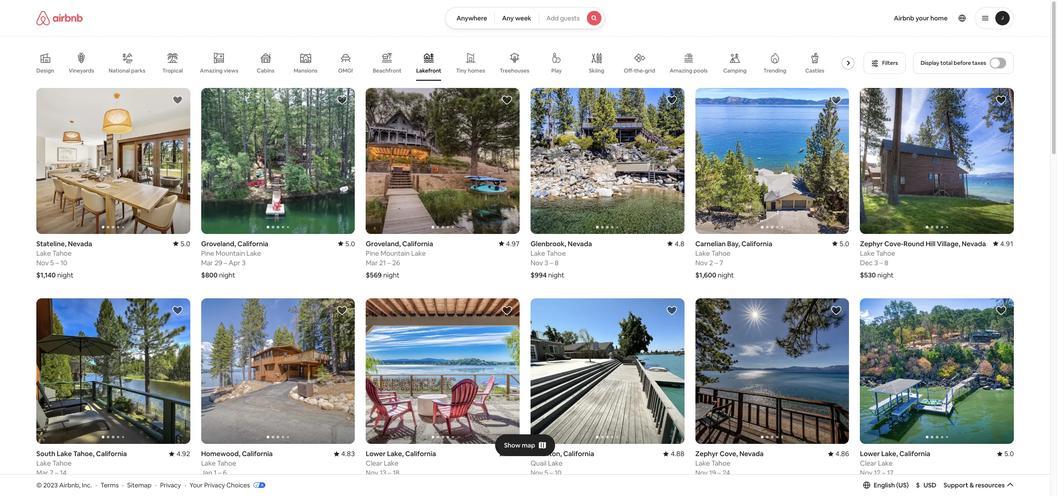 Task type: vqa. For each thing, say whether or not it's contained in the screenshot.


Task type: describe. For each thing, give the bounding box(es) containing it.
airbnb your home link
[[888, 9, 953, 28]]

lower for lower lake, california clear lake nov 13 – 18
[[366, 450, 386, 459]]

4.83
[[341, 450, 355, 459]]

support & resources button
[[944, 482, 1014, 490]]

lake inside carnelian bay, california lake tahoe nov 2 – 7 $1,600 night
[[695, 249, 710, 258]]

4.91 out of 5 average rating image
[[993, 240, 1014, 248]]

$530
[[860, 271, 876, 280]]

vineyards
[[69, 67, 94, 74]]

8 inside 'zephyr cove-round hill village, nevada lake tahoe dec 3 – 8 $530 night'
[[884, 259, 888, 267]]

inc.
[[82, 482, 92, 490]]

nov inside carnelian bay, california lake tahoe nov 2 – 7 $1,600 night
[[695, 259, 708, 267]]

play
[[551, 67, 562, 74]]

(us)
[[896, 482, 909, 490]]

mansions
[[294, 67, 318, 74]]

groveland, california pine mountain lake mar 29 – apr 3 $800 night
[[201, 240, 268, 280]]

any week button
[[494, 7, 539, 29]]

add to wishlist: groveland, california image for 4.97
[[501, 95, 512, 106]]

29
[[214, 259, 222, 267]]

grid
[[645, 67, 655, 74]]

glenbrook, nevada lake tahoe nov 3 – 8 $994 night
[[531, 240, 592, 280]]

nevada inside zephyr cove, nevada lake tahoe nov 19 – 24
[[739, 450, 764, 459]]

4.97
[[506, 240, 520, 248]]

lake inside lower lake, california clear lake nov 12 – 17 $200 night
[[878, 460, 893, 469]]

california inside lower lake, california clear lake nov 13 – 18
[[405, 450, 436, 459]]

california inside stockton, california quail lake nov 5 – 10
[[563, 450, 594, 459]]

english (us)
[[874, 482, 909, 490]]

california inside lower lake, california clear lake nov 12 – 17 $200 night
[[899, 450, 930, 459]]

tahoe inside stateline, nevada lake tahoe nov 5 – 10 $1,140 night
[[52, 249, 72, 258]]

parks
[[131, 67, 145, 74]]

guests
[[560, 14, 580, 22]]

total
[[940, 60, 953, 67]]

lake inside stockton, california quail lake nov 5 – 10
[[548, 460, 563, 469]]

5.0 for carnelian bay, california lake tahoe nov 2 – 7 $1,600 night
[[839, 240, 849, 248]]

cabins
[[257, 67, 274, 74]]

sitemap
[[127, 482, 151, 490]]

stateline, nevada lake tahoe nov 5 – 10 $1,140 night
[[36, 240, 92, 280]]

$
[[916, 482, 920, 490]]

lake inside the groveland, california pine mountain lake mar 21 – 26 $569 night
[[411, 249, 426, 258]]

group for groveland, california pine mountain lake mar 21 – 26 $569 night
[[366, 88, 520, 234]]

4.8
[[675, 240, 684, 248]]

mountain for apr
[[216, 249, 245, 258]]

group for homewood, california lake tahoe jan 1 – 6 $1,000 night
[[201, 299, 355, 445]]

nov inside lower lake, california clear lake nov 13 – 18
[[366, 469, 378, 478]]

3 for groveland, california
[[242, 259, 246, 267]]

4.88
[[671, 450, 684, 459]]

display total before taxes button
[[913, 52, 1014, 74]]

amazing pools
[[670, 67, 708, 74]]

night inside carnelian bay, california lake tahoe nov 2 – 7 $1,600 night
[[718, 271, 734, 280]]

show map button
[[495, 435, 555, 457]]

omg!
[[338, 67, 353, 74]]

zephyr for lake
[[860, 240, 883, 248]]

14
[[60, 469, 67, 478]]

$1,600
[[695, 271, 716, 280]]

3 · from the left
[[155, 482, 156, 490]]

5.0 for groveland, california pine mountain lake mar 29 – apr 3 $800 night
[[345, 240, 355, 248]]

add to wishlist: stateline, nevada image
[[172, 95, 183, 106]]

amazing for amazing views
[[200, 67, 223, 74]]

$200
[[860, 482, 876, 490]]

california inside the groveland, california pine mountain lake mar 21 – 26 $569 night
[[402, 240, 433, 248]]

add to wishlist: south lake tahoe, california image
[[172, 306, 183, 316]]

zephyr for 19
[[695, 450, 718, 459]]

tahoe,
[[73, 450, 95, 459]]

mountain for 26
[[381, 249, 410, 258]]

add to wishlist: glenbrook, nevada image
[[666, 95, 677, 106]]

carnelian
[[695, 240, 726, 248]]

california inside carnelian bay, california lake tahoe nov 2 – 7 $1,600 night
[[741, 240, 772, 248]]

mar inside south lake tahoe, california lake tahoe mar 7 – 14 $1,151 night
[[36, 469, 48, 478]]

3 inside glenbrook, nevada lake tahoe nov 3 – 8 $994 night
[[544, 259, 548, 267]]

display
[[921, 60, 939, 67]]

– inside groveland, california pine mountain lake mar 29 – apr 3 $800 night
[[224, 259, 227, 267]]

tahoe inside zephyr cove, nevada lake tahoe nov 19 – 24
[[711, 460, 731, 469]]

add to wishlist: zephyr cove-round hill village, nevada image
[[996, 95, 1007, 106]]

terms
[[101, 482, 119, 490]]

add
[[546, 14, 559, 22]]

13
[[380, 469, 386, 478]]

display total before taxes
[[921, 60, 986, 67]]

zephyr cove-round hill village, nevada lake tahoe dec 3 – 8 $530 night
[[860, 240, 986, 280]]

5.0 out of 5 average rating image for carnelian bay, california lake tahoe nov 2 – 7 $1,600 night
[[832, 240, 849, 248]]

10 for lake
[[555, 469, 562, 478]]

resources
[[975, 482, 1005, 490]]

– inside carnelian bay, california lake tahoe nov 2 – 7 $1,600 night
[[715, 259, 718, 267]]

airbnb your home
[[894, 14, 948, 22]]

5.0 out of 5 average rating image for groveland, california pine mountain lake mar 29 – apr 3 $800 night
[[338, 240, 355, 248]]

nov inside lower lake, california clear lake nov 12 – 17 $200 night
[[860, 469, 872, 478]]

lake inside lower lake, california clear lake nov 13 – 18
[[384, 460, 398, 469]]

2
[[709, 259, 713, 267]]

map
[[522, 442, 535, 450]]

$569
[[366, 271, 382, 280]]

village,
[[937, 240, 960, 248]]

terms · sitemap · privacy ·
[[101, 482, 186, 490]]

group for glenbrook, nevada lake tahoe nov 3 – 8 $994 night
[[531, 88, 684, 234]]

nov inside zephyr cove, nevada lake tahoe nov 19 – 24
[[695, 469, 708, 478]]

filters button
[[864, 52, 906, 74]]

– inside zephyr cove, nevada lake tahoe nov 19 – 24
[[717, 469, 721, 478]]

support & resources
[[944, 482, 1005, 490]]

– inside 'zephyr cove-round hill village, nevada lake tahoe dec 3 – 8 $530 night'
[[880, 259, 883, 267]]

26
[[392, 259, 400, 267]]

cove,
[[720, 450, 738, 459]]

nov inside stateline, nevada lake tahoe nov 5 – 10 $1,140 night
[[36, 259, 49, 267]]

south lake tahoe, california lake tahoe mar 7 – 14 $1,151 night
[[36, 450, 127, 490]]

groveland, for 29
[[201, 240, 236, 248]]

– inside the homewood, california lake tahoe jan 1 – 6 $1,000 night
[[218, 469, 221, 478]]

4.91
[[1000, 240, 1014, 248]]

your privacy choices
[[190, 482, 250, 490]]

19
[[709, 469, 716, 478]]

camping
[[723, 67, 747, 74]]

17
[[887, 469, 894, 478]]

7 inside south lake tahoe, california lake tahoe mar 7 – 14 $1,151 night
[[50, 469, 53, 478]]

5.0 for stateline, nevada lake tahoe nov 5 – 10 $1,140 night
[[180, 240, 190, 248]]

off-the-grid
[[624, 67, 655, 74]]

12
[[874, 469, 881, 478]]

lake inside stateline, nevada lake tahoe nov 5 – 10 $1,140 night
[[36, 249, 51, 258]]

support
[[944, 482, 968, 490]]

english (us) button
[[863, 482, 909, 490]]

lake, for 17
[[881, 450, 898, 459]]

none search field containing anywhere
[[445, 7, 605, 29]]

6
[[223, 469, 227, 478]]

8 inside glenbrook, nevada lake tahoe nov 3 – 8 $994 night
[[555, 259, 559, 267]]

sitemap link
[[127, 482, 151, 490]]

$1,151
[[36, 482, 54, 490]]

4.86
[[835, 450, 849, 459]]

1
[[214, 469, 217, 478]]

5.0 for lower lake, california clear lake nov 12 – 17 $200 night
[[1004, 450, 1014, 459]]

anywhere
[[456, 14, 487, 22]]

group containing national parks
[[36, 45, 868, 81]]

california inside groveland, california pine mountain lake mar 29 – apr 3 $800 night
[[237, 240, 268, 248]]

night inside the groveland, california pine mountain lake mar 21 – 26 $569 night
[[383, 271, 399, 280]]

lower lake, california clear lake nov 12 – 17 $200 night
[[860, 450, 930, 490]]

5 for lake
[[50, 259, 54, 267]]

amazing views
[[200, 67, 238, 74]]

national parks
[[109, 67, 145, 74]]

– inside stateline, nevada lake tahoe nov 5 – 10 $1,140 night
[[55, 259, 59, 267]]

stockton, california quail lake nov 5 – 10
[[531, 450, 594, 478]]

california inside the homewood, california lake tahoe jan 1 – 6 $1,000 night
[[242, 450, 273, 459]]

$1,140
[[36, 271, 56, 280]]

nevada inside 'zephyr cove-round hill village, nevada lake tahoe dec 3 – 8 $530 night'
[[962, 240, 986, 248]]

homes
[[468, 67, 485, 74]]

– inside south lake tahoe, california lake tahoe mar 7 – 14 $1,151 night
[[55, 469, 58, 478]]

choices
[[226, 482, 250, 490]]

4.92 out of 5 average rating image
[[169, 450, 190, 459]]

18
[[393, 469, 400, 478]]

5.0 out of 5 average rating image for stateline, nevada lake tahoe nov 5 – 10 $1,140 night
[[173, 240, 190, 248]]

group for south lake tahoe, california lake tahoe mar 7 – 14 $1,151 night
[[36, 299, 190, 445]]

airbnb,
[[59, 482, 80, 490]]

$994
[[531, 271, 547, 280]]

design
[[36, 67, 54, 74]]

– inside the groveland, california pine mountain lake mar 21 – 26 $569 night
[[387, 259, 391, 267]]



Task type: locate. For each thing, give the bounding box(es) containing it.
1 horizontal spatial 8
[[884, 259, 888, 267]]

1 horizontal spatial mar
[[201, 259, 213, 267]]

mar for mar 29 – apr 3
[[201, 259, 213, 267]]

any week
[[502, 14, 531, 22]]

california
[[237, 240, 268, 248], [402, 240, 433, 248], [741, 240, 772, 248], [96, 450, 127, 459], [563, 450, 594, 459], [242, 450, 273, 459], [405, 450, 436, 459], [899, 450, 930, 459]]

1 horizontal spatial 7
[[719, 259, 723, 267]]

nov left 12
[[860, 469, 872, 478]]

None search field
[[445, 7, 605, 29]]

nov down quail
[[531, 469, 543, 478]]

tahoe down glenbrook, at the right top of the page
[[547, 249, 566, 258]]

mar inside the groveland, california pine mountain lake mar 21 – 26 $569 night
[[366, 259, 378, 267]]

2 5.0 out of 5 average rating image from the left
[[338, 240, 355, 248]]

nevada inside stateline, nevada lake tahoe nov 5 – 10 $1,140 night
[[68, 240, 92, 248]]

clear for 13
[[366, 460, 382, 469]]

– right 19
[[717, 469, 721, 478]]

1 8 from the left
[[555, 259, 559, 267]]

1 privacy from the left
[[160, 482, 181, 490]]

1 horizontal spatial 5
[[544, 469, 548, 478]]

· left privacy link
[[155, 482, 156, 490]]

lower inside lower lake, california clear lake nov 12 – 17 $200 night
[[860, 450, 880, 459]]

lower inside lower lake, california clear lake nov 13 – 18
[[366, 450, 386, 459]]

zephyr up 19
[[695, 450, 718, 459]]

lake,
[[387, 450, 404, 459], [881, 450, 898, 459]]

1 vertical spatial 10
[[555, 469, 562, 478]]

0 horizontal spatial 5
[[50, 259, 54, 267]]

amazing left the views
[[200, 67, 223, 74]]

off-
[[624, 67, 634, 74]]

tiny homes
[[456, 67, 485, 74]]

–
[[55, 259, 59, 267], [550, 259, 553, 267], [224, 259, 227, 267], [387, 259, 391, 267], [715, 259, 718, 267], [880, 259, 883, 267], [55, 469, 58, 478], [550, 469, 553, 478], [218, 469, 221, 478], [388, 469, 391, 478], [717, 469, 721, 478], [882, 469, 886, 478]]

your privacy choices link
[[190, 482, 265, 491]]

mar for mar 21 – 26
[[366, 259, 378, 267]]

mar up ©
[[36, 469, 48, 478]]

week
[[515, 14, 531, 22]]

night down 'apr'
[[219, 271, 235, 280]]

– up $1,140
[[55, 259, 59, 267]]

airbnb
[[894, 14, 914, 22]]

dec
[[860, 259, 873, 267]]

nov up $994
[[531, 259, 543, 267]]

10 down stateline, at top
[[60, 259, 67, 267]]

1 horizontal spatial zephyr
[[860, 240, 883, 248]]

national
[[109, 67, 130, 74]]

– inside lower lake, california clear lake nov 13 – 18
[[388, 469, 391, 478]]

night right $994
[[548, 271, 564, 280]]

show
[[504, 442, 520, 450]]

night right $1,600
[[718, 271, 734, 280]]

california inside south lake tahoe, california lake tahoe mar 7 – 14 $1,151 night
[[96, 450, 127, 459]]

– right 29
[[224, 259, 227, 267]]

2 · from the left
[[122, 482, 124, 490]]

$800
[[201, 271, 218, 280]]

2 lower from the left
[[860, 450, 880, 459]]

quail
[[531, 460, 547, 469]]

pine inside groveland, california pine mountain lake mar 29 – apr 3 $800 night
[[201, 249, 214, 258]]

tahoe inside carnelian bay, california lake tahoe nov 2 – 7 $1,600 night
[[711, 249, 731, 258]]

tropical
[[162, 67, 183, 74]]

clear up 12
[[860, 460, 877, 469]]

nov left "2"
[[695, 259, 708, 267]]

– left 17 at the right of the page
[[882, 469, 886, 478]]

lake inside glenbrook, nevada lake tahoe nov 3 – 8 $994 night
[[531, 249, 545, 258]]

– down glenbrook, at the right top of the page
[[550, 259, 553, 267]]

0 horizontal spatial groveland,
[[201, 240, 236, 248]]

1 horizontal spatial lower
[[860, 450, 880, 459]]

show map
[[504, 442, 535, 450]]

4 · from the left
[[184, 482, 186, 490]]

– right 21
[[387, 259, 391, 267]]

filters
[[882, 60, 898, 67]]

5 inside stockton, california quail lake nov 5 – 10
[[544, 469, 548, 478]]

4.94 out of 5 average rating image
[[499, 450, 520, 459]]

2 8 from the left
[[884, 259, 888, 267]]

0 horizontal spatial 7
[[50, 469, 53, 478]]

– right "2"
[[715, 259, 718, 267]]

mountain up 26 on the bottom left of page
[[381, 249, 410, 258]]

night down 17 at the right of the page
[[878, 482, 894, 490]]

profile element
[[616, 0, 1014, 36]]

2 3 from the left
[[242, 259, 246, 267]]

tahoe up 24
[[711, 460, 731, 469]]

– inside stockton, california quail lake nov 5 – 10
[[550, 469, 553, 478]]

before
[[954, 60, 971, 67]]

mar inside groveland, california pine mountain lake mar 29 – apr 3 $800 night
[[201, 259, 213, 267]]

tahoe inside 'zephyr cove-round hill village, nevada lake tahoe dec 3 – 8 $530 night'
[[876, 249, 895, 258]]

5.0 out of 5 average rating image
[[173, 240, 190, 248], [338, 240, 355, 248], [832, 240, 849, 248]]

1 horizontal spatial lake,
[[881, 450, 898, 459]]

2 horizontal spatial 3
[[874, 259, 878, 267]]

tahoe down stateline, at top
[[52, 249, 72, 258]]

group for stateline, nevada lake tahoe nov 5 – 10 $1,140 night
[[36, 88, 190, 234]]

zephyr cove, nevada lake tahoe nov 19 – 24
[[695, 450, 764, 478]]

usd
[[923, 482, 936, 490]]

0 vertical spatial 5
[[50, 259, 54, 267]]

clear inside lower lake, california clear lake nov 13 – 18
[[366, 460, 382, 469]]

&
[[970, 482, 974, 490]]

group for carnelian bay, california lake tahoe nov 2 – 7 $1,600 night
[[695, 88, 849, 234]]

$ usd
[[916, 482, 936, 490]]

pine up $800
[[201, 249, 214, 258]]

· right inc.
[[95, 482, 97, 490]]

0 horizontal spatial pine
[[201, 249, 214, 258]]

1 add to wishlist: groveland, california image from the left
[[337, 95, 348, 106]]

clear inside lower lake, california clear lake nov 12 – 17 $200 night
[[860, 460, 877, 469]]

nov inside glenbrook, nevada lake tahoe nov 3 – 8 $994 night
[[531, 259, 543, 267]]

1 vertical spatial 7
[[50, 469, 53, 478]]

add to wishlist: zephyr cove, nevada image
[[831, 306, 842, 316]]

3 inside groveland, california pine mountain lake mar 29 – apr 3 $800 night
[[242, 259, 246, 267]]

1 vertical spatial 5
[[544, 469, 548, 478]]

group for zephyr cove-round hill village, nevada lake tahoe dec 3 – 8 $530 night
[[860, 88, 1014, 234]]

homewood,
[[201, 450, 240, 459]]

2 groveland, from the left
[[366, 240, 401, 248]]

– left 14
[[55, 469, 58, 478]]

– right dec
[[880, 259, 883, 267]]

1 horizontal spatial add to wishlist: groveland, california image
[[501, 95, 512, 106]]

©
[[36, 482, 42, 490]]

4.8 out of 5 average rating image
[[667, 240, 684, 248]]

2 horizontal spatial 5.0 out of 5 average rating image
[[832, 240, 849, 248]]

– down stockton,
[[550, 469, 553, 478]]

mar
[[201, 259, 213, 267], [366, 259, 378, 267], [36, 469, 48, 478]]

lake
[[36, 249, 51, 258], [531, 249, 545, 258], [246, 249, 261, 258], [411, 249, 426, 258], [695, 249, 710, 258], [860, 249, 875, 258], [57, 450, 72, 459], [36, 460, 51, 469], [548, 460, 563, 469], [201, 460, 216, 469], [384, 460, 398, 469], [695, 460, 710, 469], [878, 460, 893, 469]]

add to wishlist: carnelian bay, california image
[[831, 95, 842, 106]]

1 horizontal spatial 3
[[544, 259, 548, 267]]

3 5.0 out of 5 average rating image from the left
[[832, 240, 849, 248]]

tahoe up 6
[[217, 460, 236, 469]]

5 inside stateline, nevada lake tahoe nov 5 – 10 $1,140 night
[[50, 259, 54, 267]]

0 horizontal spatial 3
[[242, 259, 246, 267]]

0 horizontal spatial privacy
[[160, 482, 181, 490]]

add guests button
[[539, 7, 605, 29]]

nov left 19
[[695, 469, 708, 478]]

1 lower from the left
[[366, 450, 386, 459]]

8 right dec
[[884, 259, 888, 267]]

add to wishlist: homewood, california image
[[337, 306, 348, 316]]

1 horizontal spatial mountain
[[381, 249, 410, 258]]

– right 1
[[218, 469, 221, 478]]

mar left 29
[[201, 259, 213, 267]]

0 horizontal spatial mountain
[[216, 249, 245, 258]]

add to wishlist: groveland, california image down omg!
[[337, 95, 348, 106]]

privacy left your
[[160, 482, 181, 490]]

4.83 out of 5 average rating image
[[334, 450, 355, 459]]

lake, for 18
[[387, 450, 404, 459]]

groveland, inside the groveland, california pine mountain lake mar 21 – 26 $569 night
[[366, 240, 401, 248]]

0 horizontal spatial mar
[[36, 469, 48, 478]]

0 vertical spatial 10
[[60, 259, 67, 267]]

add to wishlist: groveland, california image down treehouses
[[501, 95, 512, 106]]

add to wishlist: lower lake, california image
[[501, 306, 512, 316]]

bay,
[[727, 240, 740, 248]]

7 right "2"
[[719, 259, 723, 267]]

3 for zephyr cove-round hill village, nevada
[[874, 259, 878, 267]]

english
[[874, 482, 895, 490]]

1 3 from the left
[[544, 259, 548, 267]]

2 lake, from the left
[[881, 450, 898, 459]]

lake, up 17 at the right of the page
[[881, 450, 898, 459]]

amazing for amazing pools
[[670, 67, 692, 74]]

mountain
[[216, 249, 245, 258], [381, 249, 410, 258]]

lake inside zephyr cove, nevada lake tahoe nov 19 – 24
[[695, 460, 710, 469]]

1 5.0 out of 5 average rating image from the left
[[173, 240, 190, 248]]

jan
[[201, 469, 212, 478]]

0 horizontal spatial clear
[[366, 460, 382, 469]]

tahoe up "2"
[[711, 249, 731, 258]]

tahoe inside glenbrook, nevada lake tahoe nov 3 – 8 $994 night
[[547, 249, 566, 258]]

night right $1,140
[[57, 271, 73, 280]]

nov inside stockton, california quail lake nov 5 – 10
[[531, 469, 543, 478]]

0 horizontal spatial amazing
[[200, 67, 223, 74]]

0 horizontal spatial 8
[[555, 259, 559, 267]]

mountain up 'apr'
[[216, 249, 245, 258]]

1 · from the left
[[95, 482, 97, 490]]

amazing left pools
[[670, 67, 692, 74]]

0 horizontal spatial add to wishlist: groveland, california image
[[337, 95, 348, 106]]

1 horizontal spatial amazing
[[670, 67, 692, 74]]

2 horizontal spatial mar
[[366, 259, 378, 267]]

add to wishlist: stockton, california image
[[666, 306, 677, 316]]

tahoe down cove-
[[876, 249, 895, 258]]

amazing
[[200, 67, 223, 74], [670, 67, 692, 74]]

10
[[60, 259, 67, 267], [555, 469, 562, 478]]

zephyr
[[860, 240, 883, 248], [695, 450, 718, 459]]

anywhere button
[[445, 7, 495, 29]]

1 mountain from the left
[[216, 249, 245, 258]]

mountain inside the groveland, california pine mountain lake mar 21 – 26 $569 night
[[381, 249, 410, 258]]

night inside 'zephyr cove-round hill village, nevada lake tahoe dec 3 – 8 $530 night'
[[877, 271, 894, 280]]

0 horizontal spatial 10
[[60, 259, 67, 267]]

groveland, for 21
[[366, 240, 401, 248]]

4.97 out of 5 average rating image
[[499, 240, 520, 248]]

7
[[719, 259, 723, 267], [50, 469, 53, 478]]

1 horizontal spatial clear
[[860, 460, 877, 469]]

7 left 14
[[50, 469, 53, 478]]

lake inside 'zephyr cove-round hill village, nevada lake tahoe dec 3 – 8 $530 night'
[[860, 249, 875, 258]]

1 horizontal spatial 10
[[555, 469, 562, 478]]

10 inside stockton, california quail lake nov 5 – 10
[[555, 469, 562, 478]]

homewood, california lake tahoe jan 1 – 6 $1,000 night
[[201, 450, 273, 490]]

night inside the homewood, california lake tahoe jan 1 – 6 $1,000 night
[[224, 482, 240, 490]]

skiing
[[589, 67, 604, 74]]

tahoe inside the homewood, california lake tahoe jan 1 – 6 $1,000 night
[[217, 460, 236, 469]]

2 pine from the left
[[366, 249, 379, 258]]

7 inside carnelian bay, california lake tahoe nov 2 – 7 $1,600 night
[[719, 259, 723, 267]]

night down 6
[[224, 482, 240, 490]]

groveland, inside groveland, california pine mountain lake mar 29 – apr 3 $800 night
[[201, 240, 236, 248]]

4.92
[[176, 450, 190, 459]]

pools
[[694, 67, 708, 74]]

groveland, up 21
[[366, 240, 401, 248]]

lake, inside lower lake, california clear lake nov 13 – 18
[[387, 450, 404, 459]]

lakefront
[[416, 67, 441, 74]]

lake, inside lower lake, california clear lake nov 12 – 17 $200 night
[[881, 450, 898, 459]]

night
[[57, 271, 73, 280], [548, 271, 564, 280], [219, 271, 235, 280], [383, 271, 399, 280], [718, 271, 734, 280], [877, 271, 894, 280], [56, 482, 72, 490], [224, 482, 240, 490], [878, 482, 894, 490]]

1 groveland, from the left
[[201, 240, 236, 248]]

beachfront
[[373, 67, 402, 74]]

nevada right cove,
[[739, 450, 764, 459]]

clear for 12
[[860, 460, 877, 469]]

night down 14
[[56, 482, 72, 490]]

lake inside groveland, california pine mountain lake mar 29 – apr 3 $800 night
[[246, 249, 261, 258]]

8 down glenbrook, at the right top of the page
[[555, 259, 559, 267]]

night inside stateline, nevada lake tahoe nov 5 – 10 $1,140 night
[[57, 271, 73, 280]]

night inside groveland, california pine mountain lake mar 29 – apr 3 $800 night
[[219, 271, 235, 280]]

pine up $569
[[366, 249, 379, 258]]

mountain inside groveland, california pine mountain lake mar 29 – apr 3 $800 night
[[216, 249, 245, 258]]

3 right dec
[[874, 259, 878, 267]]

zephyr up dec
[[860, 240, 883, 248]]

10 down stockton,
[[555, 469, 562, 478]]

night inside lower lake, california clear lake nov 12 – 17 $200 night
[[878, 482, 894, 490]]

your
[[190, 482, 203, 490]]

glenbrook,
[[531, 240, 566, 248]]

night inside south lake tahoe, california lake tahoe mar 7 – 14 $1,151 night
[[56, 482, 72, 490]]

0 horizontal spatial lower
[[366, 450, 386, 459]]

0 vertical spatial 7
[[719, 259, 723, 267]]

5.0 out of 5 average rating image
[[997, 450, 1014, 459]]

· left your
[[184, 482, 186, 490]]

mar left 21
[[366, 259, 378, 267]]

0 horizontal spatial lake,
[[387, 450, 404, 459]]

2 privacy from the left
[[204, 482, 225, 490]]

3 right 'apr'
[[242, 259, 246, 267]]

10 inside stateline, nevada lake tahoe nov 5 – 10 $1,140 night
[[60, 259, 67, 267]]

2 add to wishlist: groveland, california image from the left
[[501, 95, 512, 106]]

1 horizontal spatial 5.0 out of 5 average rating image
[[338, 240, 355, 248]]

zephyr inside zephyr cove, nevada lake tahoe nov 19 – 24
[[695, 450, 718, 459]]

1 lake, from the left
[[387, 450, 404, 459]]

0 horizontal spatial 5.0 out of 5 average rating image
[[173, 240, 190, 248]]

2 clear from the left
[[860, 460, 877, 469]]

3 inside 'zephyr cove-round hill village, nevada lake tahoe dec 3 – 8 $530 night'
[[874, 259, 878, 267]]

– right 13
[[388, 469, 391, 478]]

night inside glenbrook, nevada lake tahoe nov 3 – 8 $994 night
[[548, 271, 564, 280]]

tahoe inside south lake tahoe, california lake tahoe mar 7 – 14 $1,151 night
[[52, 460, 72, 469]]

4.88 out of 5 average rating image
[[663, 450, 684, 459]]

nevada right village, at the right
[[962, 240, 986, 248]]

0 horizontal spatial zephyr
[[695, 450, 718, 459]]

10 for tahoe
[[60, 259, 67, 267]]

4.86 out of 5 average rating image
[[828, 450, 849, 459]]

group for groveland, california pine mountain lake mar 29 – apr 3 $800 night
[[201, 88, 355, 234]]

pine inside the groveland, california pine mountain lake mar 21 – 26 $569 night
[[366, 249, 379, 258]]

8
[[555, 259, 559, 267], [884, 259, 888, 267]]

0 vertical spatial zephyr
[[860, 240, 883, 248]]

2 mountain from the left
[[381, 249, 410, 258]]

night right $530
[[877, 271, 894, 280]]

5 for quail
[[544, 469, 548, 478]]

add to wishlist: lower lake, california image
[[996, 306, 1007, 316]]

· right terms
[[122, 482, 124, 490]]

terms link
[[101, 482, 119, 490]]

lower for lower lake, california clear lake nov 12 – 17 $200 night
[[860, 450, 880, 459]]

·
[[95, 482, 97, 490], [122, 482, 124, 490], [155, 482, 156, 490], [184, 482, 186, 490]]

add guests
[[546, 14, 580, 22]]

night down 26 on the bottom left of page
[[383, 271, 399, 280]]

– inside glenbrook, nevada lake tahoe nov 3 – 8 $994 night
[[550, 259, 553, 267]]

pine for mar 21 – 26
[[366, 249, 379, 258]]

privacy down 1
[[204, 482, 225, 490]]

lower up 12
[[860, 450, 880, 459]]

© 2023 airbnb, inc. ·
[[36, 482, 97, 490]]

3 3 from the left
[[874, 259, 878, 267]]

groveland, up 29
[[201, 240, 236, 248]]

– inside lower lake, california clear lake nov 12 – 17 $200 night
[[882, 469, 886, 478]]

24
[[722, 469, 730, 478]]

pine for mar 29 – apr 3
[[201, 249, 214, 258]]

home
[[930, 14, 948, 22]]

nevada inside glenbrook, nevada lake tahoe nov 3 – 8 $994 night
[[568, 240, 592, 248]]

zephyr inside 'zephyr cove-round hill village, nevada lake tahoe dec 3 – 8 $530 night'
[[860, 240, 883, 248]]

21
[[379, 259, 386, 267]]

stateline,
[[36, 240, 66, 248]]

cove-
[[884, 240, 904, 248]]

group for lower lake, california clear lake nov 12 – 17 $200 night
[[860, 299, 1014, 445]]

tahoe
[[52, 249, 72, 258], [547, 249, 566, 258], [711, 249, 731, 258], [876, 249, 895, 258], [52, 460, 72, 469], [217, 460, 236, 469], [711, 460, 731, 469]]

3 up $994
[[544, 259, 548, 267]]

group
[[36, 45, 868, 81], [36, 88, 190, 234], [201, 88, 355, 234], [366, 88, 520, 234], [531, 88, 684, 234], [695, 88, 849, 234], [860, 88, 1014, 234], [36, 299, 190, 445], [201, 299, 355, 445], [366, 299, 520, 445], [531, 299, 684, 445], [695, 299, 849, 445], [860, 299, 1014, 445]]

clear up 13
[[366, 460, 382, 469]]

apr
[[229, 259, 240, 267]]

lake, up 18
[[387, 450, 404, 459]]

1 horizontal spatial pine
[[366, 249, 379, 258]]

5 up $1,140
[[50, 259, 54, 267]]

add to wishlist: groveland, california image
[[337, 95, 348, 106], [501, 95, 512, 106]]

add to wishlist: groveland, california image for 5.0
[[337, 95, 348, 106]]

tahoe up 14
[[52, 460, 72, 469]]

hill
[[926, 240, 935, 248]]

1 pine from the left
[[201, 249, 214, 258]]

lake inside the homewood, california lake tahoe jan 1 – 6 $1,000 night
[[201, 460, 216, 469]]

1 horizontal spatial groveland,
[[366, 240, 401, 248]]

nov up $1,140
[[36, 259, 49, 267]]

nov left 13
[[366, 469, 378, 478]]

1 horizontal spatial privacy
[[204, 482, 225, 490]]

nevada right stateline, at top
[[68, 240, 92, 248]]

nevada
[[68, 240, 92, 248], [568, 240, 592, 248], [962, 240, 986, 248], [739, 450, 764, 459]]

5 down quail
[[544, 469, 548, 478]]

nevada right glenbrook, at the right top of the page
[[568, 240, 592, 248]]

south
[[36, 450, 55, 459]]

1 vertical spatial zephyr
[[695, 450, 718, 459]]

$1,000
[[201, 482, 222, 490]]

lower up 13
[[366, 450, 386, 459]]

1 clear from the left
[[366, 460, 382, 469]]



